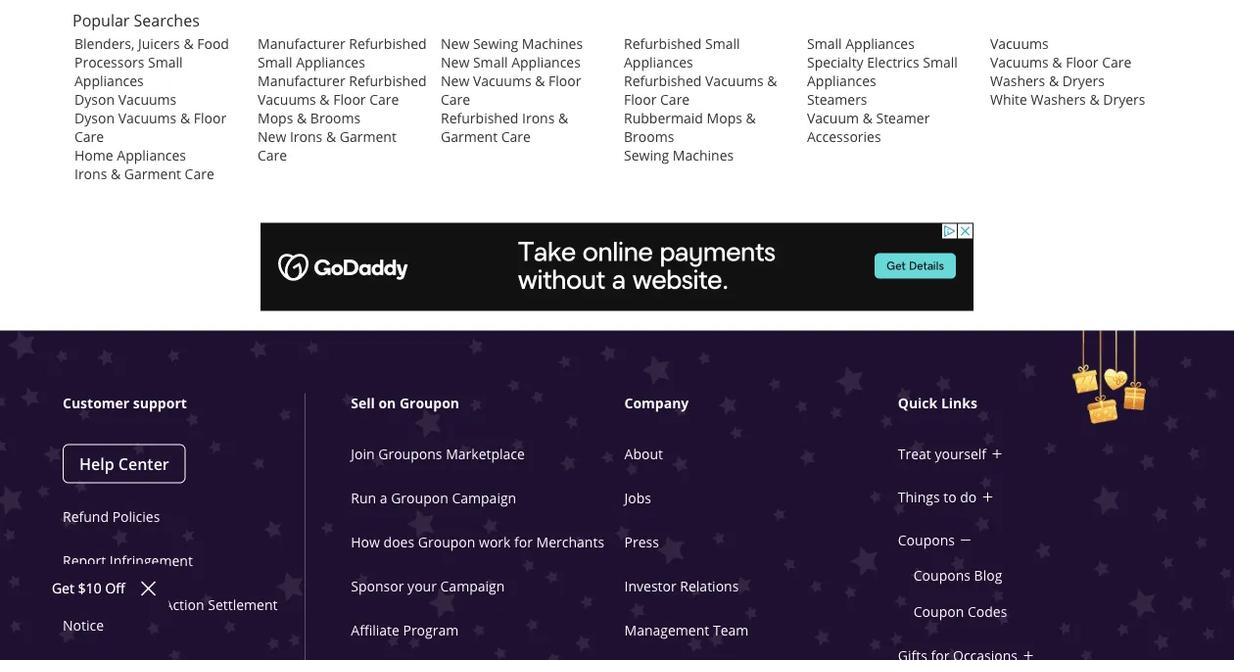 Task type: describe. For each thing, give the bounding box(es) containing it.
blenders, juicers & food processors small appliances dyson vacuums dyson vacuums & floor care home appliances irons & garment care
[[74, 35, 229, 184]]

rubbermaid mops & brooms link
[[624, 110, 756, 147]]

do
[[961, 489, 977, 507]]

to
[[944, 489, 957, 507]]

small up the specialty at the top
[[807, 35, 842, 54]]

company heading
[[625, 394, 919, 414]]

processors
[[74, 54, 144, 72]]

care down manufacturer refurbished small appliances link
[[370, 91, 399, 109]]

affiliate program link
[[351, 622, 459, 641]]

brooms inside manufacturer refurbished small appliances manufacturer refurbished vacuums & floor care mops & brooms new irons & garment care
[[310, 110, 361, 128]]

small right electrics
[[923, 54, 958, 72]]

1 vertical spatial dryers
[[1104, 91, 1146, 109]]

refund
[[63, 509, 109, 527]]

blenders,
[[74, 35, 135, 54]]

accessories
[[807, 129, 882, 147]]

vacuums inside new sewing machines new small appliances new vacuums & floor care refurbished irons & garment care
[[473, 73, 532, 91]]

specialty
[[807, 54, 864, 72]]

care up refurbished irons & garment care link at the top left of page
[[441, 91, 471, 109]]

mops inside refurbished small appliances refurbished vacuums & floor care rubbermaid mops & brooms sewing machines
[[707, 110, 743, 128]]

coupons blog link
[[914, 568, 1003, 586]]

mops inside manufacturer refurbished small appliances manufacturer refurbished vacuums & floor care mops & brooms new irons & garment care
[[258, 110, 293, 128]]

customer
[[63, 394, 130, 413]]

work
[[479, 534, 511, 552]]

refurbished up refurbished vacuums & floor care link
[[624, 35, 702, 54]]

help
[[79, 454, 114, 475]]

quick links heading
[[898, 394, 1192, 414]]

press link
[[625, 534, 659, 552]]

2 dyson from the top
[[74, 110, 115, 128]]

refurbished irons & garment care link
[[441, 110, 569, 147]]

management team link
[[625, 622, 749, 641]]

care inside 'vacuums vacuums & floor care washers & dryers white washers & dryers'
[[1103, 54, 1132, 72]]

refurbished small appliances refurbished vacuums & floor care rubbermaid mops & brooms sewing machines
[[624, 35, 778, 165]]

irons inside blenders, juicers & food processors small appliances dyson vacuums dyson vacuums & floor care home appliances irons & garment care
[[74, 166, 107, 184]]

coupon codes
[[914, 604, 1008, 622]]

white washers & dryers link
[[991, 91, 1146, 109]]

appliances up electrics
[[846, 35, 915, 54]]

infringement
[[110, 553, 193, 571]]

new small appliances link
[[441, 54, 581, 72]]

merchant
[[63, 597, 124, 615]]

relations
[[680, 578, 739, 596]]

refurbished down manufacturer refurbished small appliances link
[[349, 73, 427, 91]]

quick links
[[898, 394, 978, 413]]

appliances up steamers link
[[807, 73, 877, 91]]

vacuum & steamer accessories link
[[807, 110, 930, 147]]

specialty electrics small appliances link
[[807, 54, 958, 91]]

manufacturer refurbished small appliances manufacturer refurbished vacuums & floor care mops & brooms new irons & garment care
[[258, 35, 427, 165]]

new up the new small appliances link
[[441, 35, 470, 54]]

2 manufacturer from the top
[[258, 73, 346, 91]]

vacuums down vacuums 'link'
[[991, 54, 1049, 72]]

manufacturer refurbished small appliances link
[[258, 35, 427, 72]]

help center link
[[63, 445, 186, 484]]

sewing inside refurbished small appliances refurbished vacuums & floor care rubbermaid mops & brooms sewing machines
[[624, 147, 669, 165]]

management
[[625, 622, 710, 641]]

quick
[[898, 394, 938, 413]]

coupons blog
[[914, 568, 1003, 586]]

how
[[351, 534, 380, 552]]

marketplace
[[446, 446, 525, 464]]

mops & brooms link
[[258, 110, 361, 128]]

juicers
[[138, 35, 180, 54]]

team
[[713, 622, 749, 641]]

floor inside refurbished small appliances refurbished vacuums & floor care rubbermaid mops & brooms sewing machines
[[624, 91, 657, 109]]

things
[[898, 489, 940, 507]]

sponsor your campaign
[[351, 578, 505, 596]]

how does groupon work for merchants link
[[351, 534, 605, 552]]

center
[[118, 454, 169, 475]]

sell
[[351, 394, 375, 413]]

small inside refurbished small appliances refurbished vacuums & floor care rubbermaid mops & brooms sewing machines
[[706, 35, 740, 54]]

new sewing machines new small appliances new vacuums & floor care refurbished irons & garment care
[[441, 35, 583, 147]]

steamers link
[[807, 91, 868, 109]]

1 dyson from the top
[[74, 91, 115, 109]]

appliances inside new sewing machines new small appliances new vacuums & floor care refurbished irons & garment care
[[512, 54, 581, 72]]

run a groupon campaign link
[[351, 490, 517, 508]]

yourself
[[935, 446, 987, 464]]

sewing machines link
[[624, 147, 734, 165]]

dyson vacuums & floor care link
[[74, 110, 227, 147]]

small inside manufacturer refurbished small appliances manufacturer refurbished vacuums & floor care mops & brooms new irons & garment care
[[258, 54, 293, 72]]

refund policies
[[63, 509, 160, 527]]

care up home
[[74, 129, 104, 147]]

management team
[[625, 622, 749, 641]]

advertisement region
[[261, 224, 974, 312]]

new inside manufacturer refurbished small appliances manufacturer refurbished vacuums & floor care mops & brooms new irons & garment care
[[258, 129, 286, 147]]

0 vertical spatial dryers
[[1063, 73, 1105, 91]]

treat yourself
[[898, 446, 987, 464]]

washers & dryers link
[[991, 73, 1105, 91]]

run
[[351, 490, 376, 508]]

investor relations link
[[625, 578, 739, 596]]

support
[[133, 394, 187, 413]]

sponsor your campaign link
[[351, 578, 505, 596]]

company
[[625, 394, 689, 413]]

irons inside new sewing machines new small appliances new vacuums & floor care refurbished irons & garment care
[[522, 110, 555, 128]]

class
[[128, 597, 161, 615]]

irons & garment care link
[[74, 166, 214, 184]]

dyson vacuums link
[[74, 91, 177, 109]]

customer support
[[63, 394, 187, 413]]

join groupons marketplace
[[351, 446, 525, 464]]

join
[[351, 446, 375, 464]]

on
[[379, 394, 396, 413]]

vacuums up vacuums & floor care link
[[991, 35, 1049, 54]]

white
[[991, 91, 1028, 109]]

new down new sewing machines link
[[441, 54, 470, 72]]

groupons
[[378, 446, 442, 464]]

floor inside 'vacuums vacuums & floor care washers & dryers white washers & dryers'
[[1066, 54, 1099, 72]]

jobs link
[[625, 490, 652, 508]]

links
[[942, 394, 978, 413]]

new down the new small appliances link
[[441, 73, 470, 91]]



Task type: vqa. For each thing, say whether or not it's contained in the screenshot.
left the Up
no



Task type: locate. For each thing, give the bounding box(es) containing it.
manufacturer refurbished vacuums & floor care link
[[258, 73, 427, 109]]

affiliate
[[351, 622, 400, 641]]

1 horizontal spatial garment
[[340, 129, 397, 147]]

new down mops & brooms link
[[258, 129, 286, 147]]

new irons & garment care link
[[258, 129, 397, 165]]

care down mops & brooms link
[[258, 147, 287, 165]]

appliances
[[846, 35, 915, 54], [296, 54, 365, 72], [512, 54, 581, 72], [624, 54, 693, 72], [74, 73, 144, 91], [807, 73, 877, 91], [117, 147, 186, 165]]

mops down refurbished vacuums & floor care link
[[707, 110, 743, 128]]

care down new vacuums & floor care link
[[501, 129, 531, 147]]

brooms
[[310, 110, 361, 128], [624, 129, 675, 147]]

0 horizontal spatial mops
[[258, 110, 293, 128]]

merchants
[[537, 534, 605, 552]]

appliances up refurbished vacuums & floor care link
[[624, 54, 693, 72]]

& inside small appliances specialty electrics small appliances steamers vacuum & steamer accessories
[[863, 110, 873, 128]]

0 horizontal spatial brooms
[[310, 110, 361, 128]]

2 horizontal spatial garment
[[441, 129, 498, 147]]

care
[[1103, 54, 1132, 72], [370, 91, 399, 109], [441, 91, 471, 109], [660, 91, 690, 109], [74, 129, 104, 147], [501, 129, 531, 147], [258, 147, 287, 165], [185, 166, 214, 184]]

dryers down vacuums & floor care link
[[1104, 91, 1146, 109]]

1 manufacturer from the top
[[258, 35, 346, 54]]

sewing up the new small appliances link
[[473, 35, 519, 54]]

home
[[74, 147, 113, 165]]

vacuums inside manufacturer refurbished small appliances manufacturer refurbished vacuums & floor care mops & brooms new irons & garment care
[[258, 91, 316, 109]]

policies
[[112, 509, 160, 527]]

groupon right on at the bottom
[[400, 394, 460, 413]]

irons down new vacuums & floor care link
[[522, 110, 555, 128]]

1 vertical spatial dyson
[[74, 110, 115, 128]]

irons down home
[[74, 166, 107, 184]]

machines inside refurbished small appliances refurbished vacuums & floor care rubbermaid mops & brooms sewing machines
[[673, 147, 734, 165]]

coupons up coupon
[[914, 568, 971, 586]]

washers up white
[[991, 73, 1046, 91]]

sell on groupon heading
[[351, 394, 645, 414]]

floor up mops & brooms link
[[333, 91, 366, 109]]

treat
[[898, 446, 932, 464]]

machines
[[522, 35, 583, 54], [673, 147, 734, 165]]

new
[[441, 35, 470, 54], [441, 54, 470, 72], [441, 73, 470, 91], [258, 129, 286, 147]]

small down new sewing machines link
[[473, 54, 508, 72]]

0 vertical spatial irons
[[522, 110, 555, 128]]

machines up the new small appliances link
[[522, 35, 583, 54]]

appliances inside manufacturer refurbished small appliances manufacturer refurbished vacuums & floor care mops & brooms new irons & garment care
[[296, 54, 365, 72]]

care up rubbermaid
[[660, 91, 690, 109]]

0 horizontal spatial machines
[[522, 35, 583, 54]]

groupon down run a groupon campaign link
[[418, 534, 476, 552]]

garment inside manufacturer refurbished small appliances manufacturer refurbished vacuums & floor care mops & brooms new irons & garment care
[[340, 129, 397, 147]]

1 horizontal spatial sewing
[[624, 147, 669, 165]]

vacuums up dyson vacuums & floor care link
[[118, 91, 177, 109]]

0 vertical spatial machines
[[522, 35, 583, 54]]

report
[[63, 553, 106, 571]]

washers down washers & dryers link
[[1031, 91, 1086, 109]]

brooms inside refurbished small appliances refurbished vacuums & floor care rubbermaid mops & brooms sewing machines
[[624, 129, 675, 147]]

1 mops from the left
[[258, 110, 293, 128]]

refund policies link
[[63, 509, 160, 527]]

refurbished down 'refurbished small appliances' 'link'
[[624, 73, 702, 91]]

food
[[197, 35, 229, 54]]

machines inside new sewing machines new small appliances new vacuums & floor care refurbished irons & garment care
[[522, 35, 583, 54]]

refurbished small appliances link
[[624, 35, 740, 72]]

jobs
[[625, 490, 652, 508]]

appliances down processors at the top
[[74, 73, 144, 91]]

coupons for coupons blog
[[914, 568, 971, 586]]

garment down new vacuums & floor care link
[[441, 129, 498, 147]]

home appliances link
[[74, 147, 186, 165]]

0 vertical spatial washers
[[991, 73, 1046, 91]]

manufacturer
[[258, 35, 346, 54], [258, 73, 346, 91]]

1 vertical spatial campaign
[[440, 578, 505, 596]]

mops up new irons & garment care link
[[258, 110, 293, 128]]

report infringement link
[[63, 553, 193, 571]]

garment inside blenders, juicers & food processors small appliances dyson vacuums dyson vacuums & floor care home appliances irons & garment care
[[124, 166, 181, 184]]

dryers up white washers & dryers "link"
[[1063, 73, 1105, 91]]

0 vertical spatial dyson
[[74, 91, 115, 109]]

1 horizontal spatial irons
[[290, 129, 323, 147]]

about link
[[625, 446, 663, 464]]

electrics
[[867, 54, 920, 72]]

dyson down "dyson vacuums" link
[[74, 110, 115, 128]]

new sewing machines link
[[441, 35, 583, 54]]

groupon for on
[[400, 394, 460, 413]]

vacuum
[[807, 110, 859, 128]]

small appliances specialty electrics small appliances steamers vacuum & steamer accessories
[[807, 35, 958, 147]]

0 vertical spatial brooms
[[310, 110, 361, 128]]

vacuums down "dyson vacuums" link
[[118, 110, 177, 128]]

0 vertical spatial sewing
[[473, 35, 519, 54]]

help center
[[79, 454, 169, 475]]

0 vertical spatial coupons
[[898, 532, 955, 550]]

1 horizontal spatial mops
[[707, 110, 743, 128]]

affiliate program
[[351, 622, 459, 641]]

sewing inside new sewing machines new small appliances new vacuums & floor care refurbished irons & garment care
[[473, 35, 519, 54]]

garment
[[340, 129, 397, 147], [441, 129, 498, 147], [124, 166, 181, 184]]

2 vertical spatial irons
[[74, 166, 107, 184]]

small
[[706, 35, 740, 54], [807, 35, 842, 54], [148, 54, 183, 72], [258, 54, 293, 72], [473, 54, 508, 72], [923, 54, 958, 72]]

dryers
[[1063, 73, 1105, 91], [1104, 91, 1146, 109]]

washers
[[991, 73, 1046, 91], [1031, 91, 1086, 109]]

care up white washers & dryers "link"
[[1103, 54, 1132, 72]]

refurbished inside new sewing machines new small appliances new vacuums & floor care refurbished irons & garment care
[[441, 110, 519, 128]]

coupons down the things
[[898, 532, 955, 550]]

floor inside blenders, juicers & food processors small appliances dyson vacuums dyson vacuums & floor care home appliances irons & garment care
[[194, 110, 227, 128]]

garment inside new sewing machines new small appliances new vacuums & floor care refurbished irons & garment care
[[441, 129, 498, 147]]

small up refurbished vacuums & floor care link
[[706, 35, 740, 54]]

refurbished up manufacturer refurbished vacuums & floor care link
[[349, 35, 427, 54]]

1 vertical spatial manufacturer
[[258, 73, 346, 91]]

0 horizontal spatial irons
[[74, 166, 107, 184]]

1 vertical spatial coupons
[[914, 568, 971, 586]]

rubbermaid
[[624, 110, 703, 128]]

appliances up irons & garment care link
[[117, 147, 186, 165]]

floor inside new sewing machines new small appliances new vacuums & floor care refurbished irons & garment care
[[549, 73, 582, 91]]

1 vertical spatial brooms
[[624, 129, 675, 147]]

small inside new sewing machines new small appliances new vacuums & floor care refurbished irons & garment care
[[473, 54, 508, 72]]

care down dyson vacuums & floor care link
[[185, 166, 214, 184]]

floor down the new small appliances link
[[549, 73, 582, 91]]

run a groupon campaign
[[351, 490, 517, 508]]

sponsor
[[351, 578, 404, 596]]

garment down manufacturer refurbished vacuums & floor care link
[[340, 129, 397, 147]]

2 mops from the left
[[707, 110, 743, 128]]

things to do
[[898, 489, 977, 507]]

brooms down manufacturer refurbished vacuums & floor care link
[[310, 110, 361, 128]]

popular
[[73, 10, 130, 31]]

your
[[408, 578, 437, 596]]

0 horizontal spatial sewing
[[473, 35, 519, 54]]

0 horizontal spatial garment
[[124, 166, 181, 184]]

does
[[384, 534, 415, 552]]

steamer
[[876, 110, 930, 128]]

vacuums
[[991, 35, 1049, 54], [991, 54, 1049, 72], [473, 73, 532, 91], [706, 73, 764, 91], [118, 91, 177, 109], [258, 91, 316, 109], [118, 110, 177, 128]]

join groupons marketplace link
[[351, 446, 525, 464]]

vacuums inside refurbished small appliances refurbished vacuums & floor care rubbermaid mops & brooms sewing machines
[[706, 73, 764, 91]]

merchant class action settlement notice
[[63, 597, 278, 636]]

small inside blenders, juicers & food processors small appliances dyson vacuums dyson vacuums & floor care home appliances irons & garment care
[[148, 54, 183, 72]]

dyson down processors at the top
[[74, 91, 115, 109]]

searches
[[134, 10, 200, 31]]

0 vertical spatial groupon
[[400, 394, 460, 413]]

refurbished vacuums & floor care link
[[624, 73, 778, 109]]

irons down mops & brooms link
[[290, 129, 323, 147]]

dyson
[[74, 91, 115, 109], [74, 110, 115, 128]]

customer support heading
[[63, 394, 308, 414]]

merchant class action settlement notice link
[[63, 597, 278, 636]]

care inside refurbished small appliances refurbished vacuums & floor care rubbermaid mops & brooms sewing machines
[[660, 91, 690, 109]]

refurbished
[[349, 35, 427, 54], [624, 35, 702, 54], [349, 73, 427, 91], [624, 73, 702, 91], [441, 110, 519, 128]]

floor up washers & dryers link
[[1066, 54, 1099, 72]]

1 vertical spatial groupon
[[391, 490, 449, 508]]

0 vertical spatial manufacturer
[[258, 35, 346, 54]]

appliances inside refurbished small appliances refurbished vacuums & floor care rubbermaid mops & brooms sewing machines
[[624, 54, 693, 72]]

vacuums up mops & brooms link
[[258, 91, 316, 109]]

1 horizontal spatial brooms
[[624, 129, 675, 147]]

1 vertical spatial machines
[[673, 147, 734, 165]]

appliances down new sewing machines link
[[512, 54, 581, 72]]

small up mops & brooms link
[[258, 54, 293, 72]]

0 vertical spatial campaign
[[452, 490, 517, 508]]

2 horizontal spatial irons
[[522, 110, 555, 128]]

1 vertical spatial irons
[[290, 129, 323, 147]]

settlement
[[208, 597, 278, 615]]

manufacturer up manufacturer refurbished vacuums & floor care link
[[258, 35, 346, 54]]

irons inside manufacturer refurbished small appliances manufacturer refurbished vacuums & floor care mops & brooms new irons & garment care
[[290, 129, 323, 147]]

coupons for coupons
[[898, 532, 955, 550]]

2 vertical spatial groupon
[[418, 534, 476, 552]]

steamers
[[807, 91, 868, 109]]

floor up rubbermaid
[[624, 91, 657, 109]]

about
[[625, 446, 663, 464]]

garment down home appliances link on the left top of page
[[124, 166, 181, 184]]

vacuums & floor care link
[[991, 54, 1132, 72]]

vacuums down the new small appliances link
[[473, 73, 532, 91]]

sewing down rubbermaid
[[624, 147, 669, 165]]

1 horizontal spatial machines
[[673, 147, 734, 165]]

manufacturer up mops & brooms link
[[258, 73, 346, 91]]

small down "juicers"
[[148, 54, 183, 72]]

groupon for does
[[418, 534, 476, 552]]

report infringement
[[63, 553, 193, 571]]

machines down rubbermaid mops & brooms "link"
[[673, 147, 734, 165]]

vacuums down 'refurbished small appliances' 'link'
[[706, 73, 764, 91]]

vacuums link
[[991, 35, 1049, 54]]

floor down 'food'
[[194, 110, 227, 128]]

campaign down how does groupon work for merchants link
[[440, 578, 505, 596]]

groupon inside heading
[[400, 394, 460, 413]]

1 vertical spatial washers
[[1031, 91, 1086, 109]]

sell on groupon
[[351, 394, 460, 413]]

refurbished down new vacuums & floor care link
[[441, 110, 519, 128]]

action
[[164, 597, 204, 615]]

program
[[403, 622, 459, 641]]

floor inside manufacturer refurbished small appliances manufacturer refurbished vacuums & floor care mops & brooms new irons & garment care
[[333, 91, 366, 109]]

campaign
[[452, 490, 517, 508], [440, 578, 505, 596]]

floor
[[1066, 54, 1099, 72], [549, 73, 582, 91], [333, 91, 366, 109], [624, 91, 657, 109], [194, 110, 227, 128]]

blenders, juicers & food processors small appliances link
[[74, 35, 229, 91]]

groupon for a
[[391, 490, 449, 508]]

how does groupon work for merchants
[[351, 534, 605, 552]]

campaign down marketplace
[[452, 490, 517, 508]]

groupon right a
[[391, 490, 449, 508]]

new vacuums & floor care link
[[441, 73, 582, 109]]

appliances up manufacturer refurbished vacuums & floor care link
[[296, 54, 365, 72]]

investor relations
[[625, 578, 739, 596]]

brooms down rubbermaid
[[624, 129, 675, 147]]

for
[[514, 534, 533, 552]]

1 vertical spatial sewing
[[624, 147, 669, 165]]



